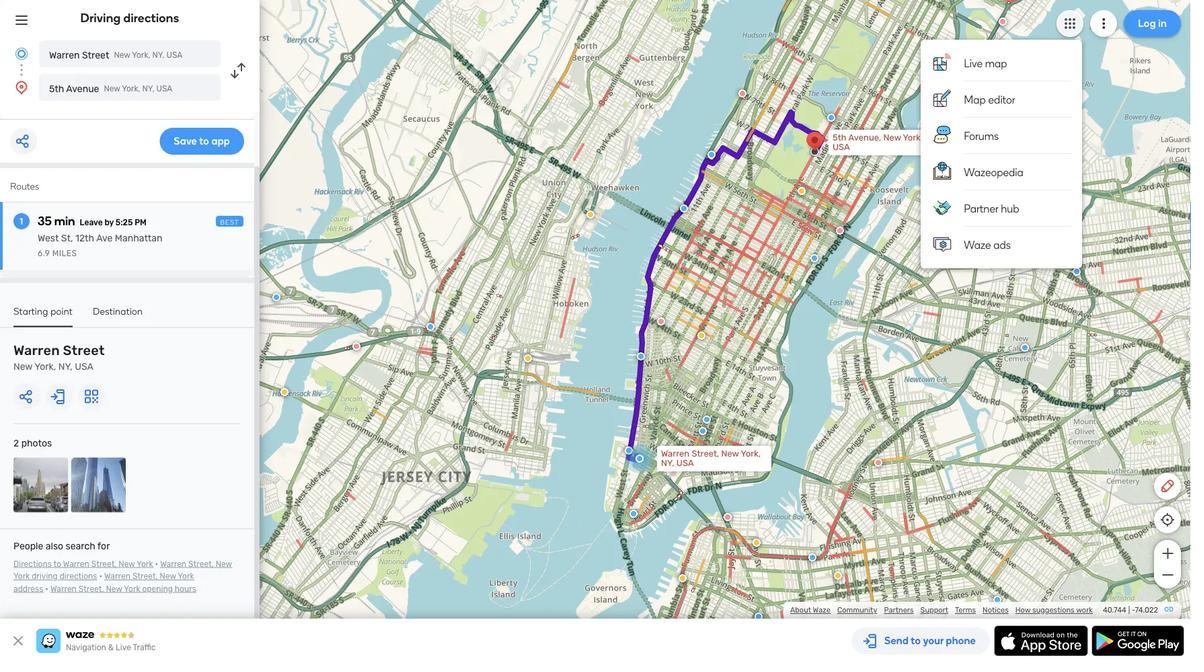 Task type: locate. For each thing, give the bounding box(es) containing it.
5th
[[49, 83, 64, 94], [833, 133, 847, 143]]

york, inside 5th avenue, new york, ny, usa
[[903, 133, 923, 143]]

street, inside warren street, new york driving directions
[[188, 559, 214, 569]]

1 vertical spatial road closed image
[[724, 513, 732, 522]]

&
[[108, 643, 114, 653]]

warren street, new york driving directions link
[[13, 559, 232, 581]]

how suggestions work link
[[1016, 606, 1094, 615]]

road closed image
[[739, 90, 747, 98], [836, 227, 845, 235], [657, 318, 666, 326], [353, 343, 361, 351], [875, 459, 883, 467]]

avenue
[[66, 83, 99, 94]]

35 min leave by 5:25 pm
[[38, 214, 147, 228]]

starting point button
[[13, 305, 73, 327]]

york, inside "warren street, new york, ny, usa"
[[741, 449, 761, 459]]

community link
[[838, 606, 878, 615]]

york up hours at the bottom left of the page
[[178, 572, 194, 581]]

waze
[[813, 606, 831, 615]]

west st, 12th ave manhattan 6.9 miles
[[38, 233, 163, 258]]

street down point
[[63, 343, 105, 358]]

street,
[[692, 449, 720, 459], [91, 559, 117, 569], [188, 559, 214, 569], [133, 572, 158, 581], [79, 584, 104, 594]]

1 horizontal spatial 5th
[[833, 133, 847, 143]]

zoom in image
[[1160, 546, 1177, 562]]

6.9
[[38, 249, 50, 258]]

0 vertical spatial 5th
[[49, 83, 64, 94]]

warren street new york, ny, usa up the 5th avenue new york, ny, usa
[[49, 49, 183, 61]]

usa
[[167, 50, 183, 60], [157, 84, 173, 94], [833, 142, 850, 152], [75, 361, 94, 372], [677, 458, 694, 469]]

0 horizontal spatial 5th
[[49, 83, 64, 94]]

warren street new york, ny, usa down starting point button
[[13, 343, 105, 372]]

for
[[97, 540, 110, 551]]

st,
[[61, 233, 73, 244]]

york,
[[132, 50, 150, 60], [122, 84, 140, 94], [903, 133, 923, 143], [35, 361, 56, 372], [741, 449, 761, 459]]

zoom out image
[[1160, 567, 1177, 583]]

new inside the 5th avenue new york, ny, usa
[[104, 84, 120, 94]]

driving directions
[[80, 11, 179, 25]]

5th avenue new york, ny, usa
[[49, 83, 173, 94]]

12th
[[75, 233, 94, 244]]

police image
[[708, 151, 716, 159], [811, 254, 819, 262], [1073, 268, 1081, 276], [1022, 344, 1030, 352], [625, 447, 633, 455], [755, 613, 763, 621]]

0 vertical spatial road closed image
[[999, 17, 1007, 26]]

pencil image
[[1160, 478, 1176, 495]]

0 vertical spatial street
[[82, 49, 109, 61]]

40.744
[[1104, 606, 1127, 615]]

hazard image
[[587, 211, 595, 219], [698, 332, 706, 340], [524, 355, 532, 363], [281, 388, 289, 396], [753, 539, 761, 547]]

road closed image
[[999, 17, 1007, 26], [724, 513, 732, 522]]

image 2 of warren street, new york image
[[71, 458, 126, 512]]

about waze link
[[791, 606, 831, 615]]

by
[[105, 218, 114, 227]]

5th left avenue,
[[833, 133, 847, 143]]

traffic
[[133, 643, 156, 653]]

starting
[[13, 305, 48, 317]]

directions right driving
[[123, 11, 179, 25]]

street up 'avenue'
[[82, 49, 109, 61]]

leave
[[80, 218, 103, 227]]

directions to warren street, new york
[[13, 559, 153, 569]]

point
[[51, 305, 73, 317]]

notices link
[[983, 606, 1009, 615]]

starting point
[[13, 305, 73, 317]]

new
[[114, 50, 130, 60], [104, 84, 120, 94], [884, 133, 902, 143], [13, 361, 32, 372], [722, 449, 739, 459], [119, 559, 135, 569], [216, 559, 232, 569], [160, 572, 176, 581], [106, 584, 122, 594]]

york
[[137, 559, 153, 569], [13, 572, 30, 581], [178, 572, 194, 581], [124, 584, 140, 594]]

0 horizontal spatial directions
[[60, 572, 97, 581]]

how
[[1016, 606, 1031, 615]]

ave
[[96, 233, 113, 244]]

partners link
[[885, 606, 914, 615]]

ny, inside "warren street, new york, ny, usa"
[[662, 458, 675, 469]]

police image
[[828, 114, 836, 122], [680, 205, 688, 213], [273, 293, 281, 301], [427, 323, 435, 331], [637, 353, 645, 361], [703, 416, 711, 424], [699, 427, 707, 435], [630, 510, 638, 518], [809, 554, 817, 562], [994, 596, 1002, 604]]

1 vertical spatial directions
[[60, 572, 97, 581]]

work
[[1077, 606, 1094, 615]]

directions down directions to warren street, new york
[[60, 572, 97, 581]]

directions
[[123, 11, 179, 25], [60, 572, 97, 581]]

street, for hours
[[79, 584, 104, 594]]

york down warren street, new york driving directions
[[124, 584, 140, 594]]

warren street, new york address
[[13, 572, 194, 594]]

warren inside warren street, new york address
[[104, 572, 131, 581]]

support
[[921, 606, 949, 615]]

best
[[220, 218, 240, 226]]

hazard image
[[798, 187, 806, 195], [1189, 330, 1192, 338], [834, 572, 843, 580], [679, 575, 687, 583]]

york inside warren street, new york address
[[178, 572, 194, 581]]

ny,
[[152, 50, 165, 60], [142, 84, 155, 94], [926, 133, 939, 143], [58, 361, 73, 372], [662, 458, 675, 469]]

1 vertical spatial 5th
[[833, 133, 847, 143]]

destination
[[93, 305, 143, 317]]

0 vertical spatial directions
[[123, 11, 179, 25]]

miles
[[52, 249, 77, 258]]

|
[[1129, 606, 1131, 615]]

street
[[82, 49, 109, 61], [63, 343, 105, 358]]

35
[[38, 214, 52, 228]]

5th inside 5th avenue, new york, ny, usa
[[833, 133, 847, 143]]

routes
[[10, 180, 39, 192]]

warren street new york, ny, usa
[[49, 49, 183, 61], [13, 343, 105, 372]]

x image
[[10, 633, 26, 649]]

5th left 'avenue'
[[49, 83, 64, 94]]

warren
[[49, 49, 80, 61], [13, 343, 60, 358], [662, 449, 690, 459], [63, 559, 89, 569], [160, 559, 186, 569], [104, 572, 131, 581], [50, 584, 77, 594]]

notices
[[983, 606, 1009, 615]]

-
[[1132, 606, 1136, 615]]

new inside warren street, new york address
[[160, 572, 176, 581]]

street, inside "warren street, new york, ny, usa"
[[692, 449, 720, 459]]

york up address
[[13, 572, 30, 581]]

5th for avenue
[[49, 83, 64, 94]]

york inside warren street, new york driving directions
[[13, 572, 30, 581]]

york for warren street, new york driving directions
[[13, 572, 30, 581]]

support link
[[921, 606, 949, 615]]

warren street, new york opening hours
[[50, 584, 196, 594]]



Task type: vqa. For each thing, say whether or not it's contained in the screenshot.
Warren Street, New York driving directions link
yes



Task type: describe. For each thing, give the bounding box(es) containing it.
5th avenue, new york, ny, usa
[[833, 133, 939, 152]]

street, for usa
[[692, 449, 720, 459]]

directions
[[13, 559, 52, 569]]

0 horizontal spatial road closed image
[[724, 513, 732, 522]]

40.744 | -74.022
[[1104, 606, 1159, 615]]

5th for avenue,
[[833, 133, 847, 143]]

1
[[20, 215, 23, 227]]

location image
[[13, 79, 30, 96]]

warren inside "warren street, new york, ny, usa"
[[662, 449, 690, 459]]

driving
[[80, 11, 121, 25]]

current location image
[[13, 46, 30, 62]]

address
[[13, 584, 43, 594]]

york up opening
[[137, 559, 153, 569]]

1 horizontal spatial road closed image
[[999, 17, 1007, 26]]

street, inside warren street, new york address
[[133, 572, 158, 581]]

search
[[66, 540, 95, 551]]

1 vertical spatial street
[[63, 343, 105, 358]]

people also search for
[[13, 540, 110, 551]]

west
[[38, 233, 59, 244]]

usa inside 5th avenue, new york, ny, usa
[[833, 142, 850, 152]]

new inside warren street, new york driving directions
[[216, 559, 232, 569]]

york for warren street, new york address
[[178, 572, 194, 581]]

2
[[13, 438, 19, 449]]

hours
[[175, 584, 196, 594]]

usa inside the 5th avenue new york, ny, usa
[[157, 84, 173, 94]]

live
[[116, 643, 131, 653]]

74.022
[[1136, 606, 1159, 615]]

0 vertical spatial warren street new york, ny, usa
[[49, 49, 183, 61]]

manhattan
[[115, 233, 163, 244]]

5:25
[[116, 218, 133, 227]]

warren street, new york driving directions
[[13, 559, 232, 581]]

warren street, new york address link
[[13, 572, 194, 594]]

new inside 5th avenue, new york, ny, usa
[[884, 133, 902, 143]]

suggestions
[[1033, 606, 1075, 615]]

avenue,
[[849, 133, 882, 143]]

image 1 of warren street, new york image
[[13, 458, 68, 512]]

driving
[[32, 572, 58, 581]]

ny, inside the 5th avenue new york, ny, usa
[[142, 84, 155, 94]]

warren street, new york opening hours link
[[50, 584, 196, 594]]

min
[[54, 214, 75, 228]]

to
[[54, 559, 61, 569]]

pm
[[135, 218, 147, 227]]

directions to warren street, new york link
[[13, 559, 153, 569]]

street, for directions
[[188, 559, 214, 569]]

usa inside "warren street, new york, ny, usa"
[[677, 458, 694, 469]]

community
[[838, 606, 878, 615]]

warren street, new york, ny, usa
[[662, 449, 761, 469]]

warren inside warren street, new york driving directions
[[160, 559, 186, 569]]

about waze community partners support terms notices how suggestions work
[[791, 606, 1094, 615]]

people
[[13, 540, 43, 551]]

about
[[791, 606, 812, 615]]

terms link
[[956, 606, 976, 615]]

1 vertical spatial warren street new york, ny, usa
[[13, 343, 105, 372]]

link image
[[1164, 604, 1175, 615]]

terms
[[956, 606, 976, 615]]

photos
[[21, 438, 52, 449]]

ny, inside 5th avenue, new york, ny, usa
[[926, 133, 939, 143]]

navigation & live traffic
[[66, 643, 156, 653]]

new inside "warren street, new york, ny, usa"
[[722, 449, 739, 459]]

1 horizontal spatial directions
[[123, 11, 179, 25]]

york for warren street, new york opening hours
[[124, 584, 140, 594]]

destination button
[[93, 305, 143, 326]]

york, inside the 5th avenue new york, ny, usa
[[122, 84, 140, 94]]

2 photos
[[13, 438, 52, 449]]

opening
[[142, 584, 173, 594]]

also
[[46, 540, 63, 551]]

navigation
[[66, 643, 106, 653]]

directions inside warren street, new york driving directions
[[60, 572, 97, 581]]

partners
[[885, 606, 914, 615]]



